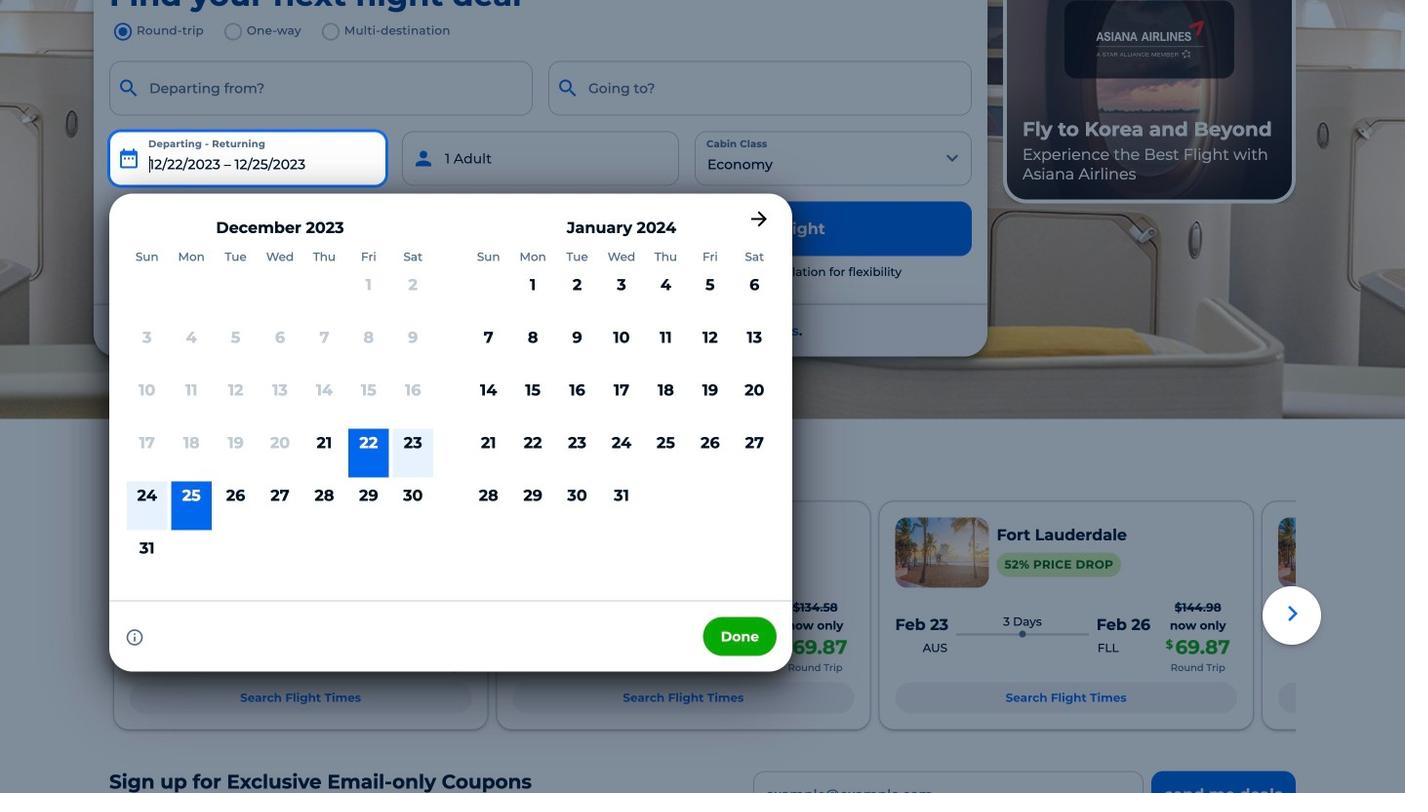 Task type: locate. For each thing, give the bounding box(es) containing it.
None field
[[109, 61, 533, 116], [549, 61, 972, 116]]

0 horizontal spatial none field
[[109, 61, 533, 116]]

0 horizontal spatial fort lauderdale image image
[[130, 518, 224, 588]]

next image
[[1278, 599, 1310, 630]]

none field going to?
[[549, 61, 972, 116]]

advertisement region
[[1004, 0, 1296, 204]]

1 horizontal spatial none field
[[549, 61, 972, 116]]

Going to? field
[[549, 61, 972, 116]]

fort lauderdale image image
[[130, 518, 224, 588], [896, 518, 989, 588]]

none field departing from?
[[109, 61, 533, 116]]

2 fort lauderdale image image from the left
[[896, 518, 989, 588]]

2 none field from the left
[[549, 61, 972, 116]]

1 horizontal spatial fort lauderdale image image
[[896, 518, 989, 588]]

1 none field from the left
[[109, 61, 533, 116]]



Task type: vqa. For each thing, say whether or not it's contained in the screenshot.
the rightmost field
yes



Task type: describe. For each thing, give the bounding box(es) containing it.
traveler selection text field
[[402, 131, 679, 186]]

1 fort lauderdale image image from the left
[[130, 518, 224, 588]]

Departing – Returning Date Picker field
[[109, 131, 387, 186]]

Departing from? field
[[109, 61, 533, 116]]

flight-search-form element
[[102, 18, 1406, 672]]

Promotion email input field
[[754, 772, 1144, 794]]

show february 2024 image
[[748, 208, 771, 231]]



